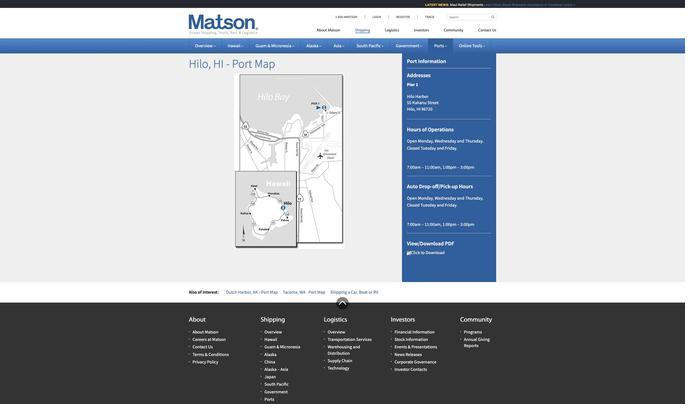 Task type: vqa. For each thing, say whether or not it's contained in the screenshot.
NEIGHBOR
no



Task type: describe. For each thing, give the bounding box(es) containing it.
click to download
[[411, 250, 445, 256]]

0 horizontal spatial contact us link
[[193, 345, 213, 350]]

presentations
[[412, 345, 437, 350]]

2 thursday. from the top
[[465, 196, 484, 201]]

to
[[421, 250, 425, 256]]

of for operations
[[422, 126, 427, 133]]

stock information link
[[395, 337, 428, 343]]

& inside the about matson careers at matson contact us terms & conditions privacy policy
[[205, 352, 208, 358]]

at
[[208, 337, 211, 343]]

2 closed from the top
[[407, 203, 420, 208]]

corporate governance link
[[395, 360, 437, 365]]

investor contacts link
[[395, 367, 427, 373]]

news
[[395, 352, 405, 358]]

register
[[396, 15, 410, 19]]

rv
[[374, 290, 378, 296]]

programs annual giving reports
[[464, 330, 490, 349]]

drop-
[[419, 183, 432, 190]]

about matson careers at matson contact us terms & conditions privacy policy
[[193, 330, 229, 365]]

0 vertical spatial south
[[357, 43, 368, 49]]

1 1:00pm from the top
[[443, 165, 457, 170]]

kahanu
[[412, 100, 427, 106]]

1 11:00am, from the top
[[425, 165, 442, 170]]

annual giving reports link
[[464, 337, 490, 349]]

0 vertical spatial alaska
[[307, 43, 319, 49]]

logistics inside footer
[[324, 317, 347, 324]]

1 horizontal spatial pacific
[[369, 43, 381, 49]]

1-800-4matson
[[335, 15, 357, 19]]

& inside financial information stock information events & presentations news releases corporate governance investor contacts
[[408, 345, 411, 350]]

transportation services link
[[328, 337, 372, 343]]

loans
[[560, 3, 569, 7]]

community link
[[437, 26, 471, 36]]

shipments
[[464, 3, 480, 7]]

logistics inside top menu navigation
[[385, 29, 399, 32]]

south inside the overview hawaii guam & micronesia alaska china alaska – asia japan south pacific government ports
[[265, 382, 276, 388]]

community inside footer
[[460, 317, 492, 324]]

2 1:00pm from the top
[[443, 222, 457, 228]]

boat
[[359, 290, 368, 296]]

maui
[[447, 3, 454, 7]]

shipment
[[508, 3, 523, 7]]

hilo harbor 55 kahanu street hilo, hi 96720
[[407, 94, 439, 112]]

asia link
[[334, 43, 345, 49]]

overview for overview hawaii guam & micronesia alaska china alaska – asia japan south pacific government ports
[[265, 330, 282, 335]]

policy
[[207, 360, 218, 365]]

privacy policy link
[[193, 360, 218, 365]]

0 vertical spatial government
[[396, 43, 419, 49]]

contacts
[[411, 367, 427, 373]]

tacoma, wa - port map
[[283, 290, 325, 296]]

government inside the overview hawaii guam & micronesia alaska china alaska – asia japan south pacific government ports
[[265, 390, 288, 395]]

warehousing
[[328, 345, 352, 350]]

2 11:00am, from the top
[[425, 222, 442, 228]]

giving
[[478, 337, 490, 343]]

technology link
[[328, 366, 349, 372]]

overview transportation services warehousing and distribution supply chain technology
[[328, 330, 372, 372]]

careers at matson link
[[193, 337, 226, 343]]

Search search field
[[447, 14, 496, 20]]

2 tuesday from the top
[[421, 203, 436, 208]]

a
[[348, 290, 350, 296]]

financial information stock information events & presentations news releases corporate governance investor contacts
[[395, 330, 437, 373]]

1 3:00pm from the top
[[461, 165, 475, 170]]

0 vertical spatial asia
[[334, 43, 342, 49]]

hilo, inside hilo harbor 55 kahanu street hilo, hi 96720
[[407, 106, 416, 112]]

1 open from the top
[[407, 138, 417, 144]]

financial
[[395, 330, 412, 335]]

– inside the overview hawaii guam & micronesia alaska china alaska – asia japan south pacific government ports
[[278, 367, 280, 373]]

street
[[428, 100, 439, 106]]

0 vertical spatial hi
[[213, 56, 224, 71]]

terms & conditions link
[[193, 352, 229, 358]]

about matson link for careers at matson link
[[193, 330, 218, 335]]

online tools
[[459, 43, 482, 49]]

shipping a car, boat or rv
[[330, 290, 378, 296]]

online
[[459, 43, 472, 49]]

dutch harbor, ak - port map
[[226, 290, 278, 296]]

2 vertical spatial alaska
[[265, 367, 277, 373]]

1 7:00am from the top
[[407, 165, 421, 170]]

contact inside the about matson careers at matson contact us terms & conditions privacy policy
[[193, 345, 207, 350]]

japan link
[[265, 375, 276, 380]]

>
[[570, 3, 572, 7]]

overview for overview
[[195, 43, 213, 49]]

1 vertical spatial government link
[[265, 390, 288, 395]]

search image
[[492, 15, 495, 19]]

1 closed from the top
[[407, 146, 420, 151]]

0 horizontal spatial or
[[369, 290, 373, 296]]

reports
[[464, 343, 479, 349]]

1 horizontal spatial ports link
[[434, 43, 447, 49]]

community inside top menu navigation
[[444, 29, 464, 32]]

- for hilo,
[[226, 56, 230, 71]]

2 7:00am – 11:00am, 1:00pm – 3:00pm from the top
[[407, 222, 475, 228]]

footer containing about
[[0, 298, 685, 405]]

1 open monday, wednesday and thursday. closed tuesday and friday. from the top
[[407, 138, 484, 151]]

1 tuesday from the top
[[421, 146, 436, 151]]

latest
[[422, 3, 434, 7]]

1 horizontal spatial shipping
[[330, 290, 347, 296]]

hours of operations
[[407, 126, 454, 133]]

1 monday, from the top
[[418, 138, 434, 144]]

programs link
[[464, 330, 482, 335]]

map for tacoma, wa - port map
[[317, 290, 325, 296]]

logistics link
[[378, 26, 407, 36]]

more
[[490, 3, 498, 7]]

conditions
[[209, 352, 229, 358]]

about matson link for shipping link
[[317, 26, 348, 36]]

port information
[[407, 58, 446, 65]]

wa
[[300, 290, 305, 296]]

track
[[425, 15, 434, 19]]

overview link for shipping
[[265, 330, 282, 335]]

south pacific
[[357, 43, 381, 49]]

information for port
[[418, 58, 446, 65]]

us inside top menu navigation
[[492, 29, 496, 32]]

alaska link for china link
[[265, 352, 277, 358]]

1 vertical spatial south pacific link
[[265, 382, 289, 388]]

china link
[[265, 360, 275, 365]]

800-
[[338, 15, 344, 19]]

view/download
[[407, 240, 444, 247]]

events
[[395, 345, 407, 350]]

2 open from the top
[[407, 196, 417, 201]]

login
[[373, 15, 381, 19]]

interest:
[[203, 290, 219, 296]]

1 vertical spatial ports link
[[265, 397, 274, 403]]

japan
[[265, 375, 276, 380]]

pier
[[407, 82, 415, 87]]

chain
[[342, 358, 352, 364]]

container
[[545, 3, 559, 7]]

overview hawaii guam & micronesia alaska china alaska – asia japan south pacific government ports
[[265, 330, 300, 403]]

pier 1
[[407, 82, 418, 87]]

section containing port information
[[396, 46, 503, 283]]

terms
[[193, 352, 204, 358]]

china
[[265, 360, 275, 365]]

services
[[356, 337, 372, 343]]

1 vertical spatial hours
[[459, 183, 473, 190]]

contact us
[[478, 29, 496, 32]]

0 vertical spatial guam
[[256, 43, 267, 49]]

1-800-4matson link
[[335, 15, 365, 19]]

55
[[407, 100, 412, 106]]

harbor,
[[238, 290, 252, 296]]

top menu navigation
[[317, 26, 496, 36]]

contact inside top menu navigation
[[478, 29, 491, 32]]

ak
[[253, 290, 258, 296]]

4matson
[[344, 15, 357, 19]]

careers
[[193, 337, 207, 343]]

us inside the about matson careers at matson contact us terms & conditions privacy policy
[[208, 345, 213, 350]]

guam inside the overview hawaii guam & micronesia alaska china alaska – asia japan south pacific government ports
[[265, 345, 276, 350]]

about for about matson
[[317, 29, 327, 32]]

governance
[[414, 360, 437, 365]]

stock
[[395, 337, 405, 343]]

1 wednesday from the top
[[435, 138, 456, 144]]

2 monday, from the top
[[418, 196, 434, 201]]

technology
[[328, 366, 349, 372]]

blue matson logo with ocean, shipping, truck, rail and logistics written beneath it. image
[[189, 15, 258, 35]]

0 vertical spatial government link
[[396, 43, 422, 49]]



Task type: locate. For each thing, give the bounding box(es) containing it.
1 vertical spatial guam & micronesia link
[[265, 345, 300, 350]]

hawaii inside the overview hawaii guam & micronesia alaska china alaska – asia japan south pacific government ports
[[265, 337, 277, 343]]

1
[[416, 82, 418, 87]]

overview link for logistics
[[328, 330, 345, 335]]

off/pick-
[[432, 183, 452, 190]]

0 horizontal spatial ports link
[[265, 397, 274, 403]]

open monday, wednesday and thursday. closed tuesday and friday. down off/pick-
[[407, 196, 484, 208]]

hilo image
[[407, 252, 411, 256]]

alaska link for 'asia' link at the top
[[307, 43, 322, 49]]

1 horizontal spatial government
[[396, 43, 419, 49]]

0 vertical spatial community
[[444, 29, 464, 32]]

contact us link up tools
[[471, 26, 496, 36]]

1 vertical spatial or
[[369, 290, 373, 296]]

1 horizontal spatial or
[[541, 3, 544, 7]]

2 open monday, wednesday and thursday. closed tuesday and friday. from the top
[[407, 196, 484, 208]]

login link
[[365, 15, 389, 19]]

open monday, wednesday and thursday. closed tuesday and friday.
[[407, 138, 484, 151], [407, 196, 484, 208]]

hours
[[407, 126, 421, 133], [459, 183, 473, 190]]

community
[[444, 29, 464, 32], [460, 317, 492, 324]]

3:00pm
[[461, 165, 475, 170], [461, 222, 475, 228]]

monday, down drop-
[[418, 196, 434, 201]]

2 friday. from the top
[[445, 203, 458, 208]]

auto
[[407, 183, 418, 190]]

0 vertical spatial micronesia
[[271, 43, 291, 49]]

hawaii up hilo, hi - port map
[[228, 43, 241, 49]]

up
[[452, 183, 458, 190]]

port
[[232, 56, 252, 71], [407, 58, 417, 65], [261, 290, 269, 296], [309, 290, 317, 296]]

micronesia inside the overview hawaii guam & micronesia alaska china alaska – asia japan south pacific government ports
[[280, 345, 300, 350]]

1 vertical spatial tuesday
[[421, 203, 436, 208]]

government link
[[396, 43, 422, 49], [265, 390, 288, 395]]

0 horizontal spatial contact
[[193, 345, 207, 350]]

2 horizontal spatial -
[[306, 290, 308, 296]]

2 vertical spatial information
[[406, 337, 428, 343]]

of inside section
[[422, 126, 427, 133]]

tuesday
[[421, 146, 436, 151], [421, 203, 436, 208]]

logistics down register link
[[385, 29, 399, 32]]

map left tacoma, at the left bottom
[[270, 290, 278, 296]]

warehousing and distribution link
[[328, 345, 360, 357]]

wednesday down off/pick-
[[435, 196, 456, 201]]

pdf
[[445, 240, 454, 247]]

south down shipping link
[[357, 43, 368, 49]]

2 horizontal spatial overview
[[328, 330, 345, 335]]

matson down 1-
[[328, 29, 340, 32]]

matson inside top menu navigation
[[328, 29, 340, 32]]

contact us link down careers
[[193, 345, 213, 350]]

information for financial
[[413, 330, 435, 335]]

1 vertical spatial matson
[[205, 330, 218, 335]]

monday, down hours of operations
[[418, 138, 434, 144]]

information up addresses
[[418, 58, 446, 65]]

1 horizontal spatial alaska link
[[307, 43, 322, 49]]

south pacific link down shipping link
[[357, 43, 384, 49]]

friday. down operations
[[445, 146, 458, 151]]

overview inside "overview transportation services warehousing and distribution supply chain technology"
[[328, 330, 345, 335]]

south pacific link down japan link
[[265, 382, 289, 388]]

1 vertical spatial community
[[460, 317, 492, 324]]

1 horizontal spatial of
[[422, 126, 427, 133]]

1 vertical spatial alaska
[[265, 352, 277, 358]]

government link down top menu navigation
[[396, 43, 422, 49]]

section
[[396, 46, 503, 283]]

1 horizontal spatial hawaii link
[[265, 337, 277, 343]]

shipping inside top menu navigation
[[355, 29, 370, 32]]

about matson
[[317, 29, 340, 32]]

hawaii link for china link
[[265, 337, 277, 343]]

about matson link up careers at matson link
[[193, 330, 218, 335]]

or left container
[[541, 3, 544, 7]]

1 vertical spatial micronesia
[[280, 345, 300, 350]]

hawaii link for 'asia' link at the top
[[228, 43, 244, 49]]

matson
[[328, 29, 340, 32], [205, 330, 218, 335], [212, 337, 226, 343]]

alaska link down about matson on the top left of page
[[307, 43, 322, 49]]

1 horizontal spatial hawaii
[[265, 337, 277, 343]]

0 vertical spatial south pacific link
[[357, 43, 384, 49]]

micronesia
[[271, 43, 291, 49], [280, 345, 300, 350]]

map for hilo, hi - port map
[[255, 56, 275, 71]]

also
[[189, 290, 197, 296]]

hawaii up china link
[[265, 337, 277, 343]]

1 vertical spatial wednesday
[[435, 196, 456, 201]]

0 horizontal spatial asia
[[281, 367, 288, 373]]

alaska link up china link
[[265, 352, 277, 358]]

0 vertical spatial matson
[[328, 29, 340, 32]]

1 vertical spatial ports
[[265, 397, 274, 403]]

ports
[[434, 43, 444, 49], [265, 397, 274, 403]]

guam & micronesia
[[256, 43, 291, 49]]

overview for overview transportation services warehousing and distribution supply chain technology
[[328, 330, 345, 335]]

about inside the about matson careers at matson contact us terms & conditions privacy policy
[[193, 330, 204, 335]]

dutch harbor, ak - port map link
[[226, 290, 278, 296]]

map
[[255, 56, 275, 71], [270, 290, 278, 296], [317, 290, 325, 296]]

alaska down about matson on the top left of page
[[307, 43, 319, 49]]

0 vertical spatial or
[[541, 3, 544, 7]]

1 vertical spatial alaska link
[[265, 352, 277, 358]]

online tools link
[[459, 43, 485, 49]]

1 horizontal spatial asia
[[334, 43, 342, 49]]

2 horizontal spatial shipping
[[355, 29, 370, 32]]

hawaii link up china link
[[265, 337, 277, 343]]

government down japan link
[[265, 390, 288, 395]]

1 horizontal spatial ports
[[434, 43, 444, 49]]

hilo
[[407, 94, 415, 99]]

investors down track link
[[414, 29, 429, 32]]

1 vertical spatial hawaii link
[[265, 337, 277, 343]]

about inside top menu navigation
[[317, 29, 327, 32]]

0 horizontal spatial government link
[[265, 390, 288, 395]]

1 vertical spatial 7:00am – 11:00am, 1:00pm – 3:00pm
[[407, 222, 475, 228]]

matson up at
[[205, 330, 218, 335]]

ports link down community link
[[434, 43, 447, 49]]

friday. down up
[[445, 203, 458, 208]]

0 vertical spatial open
[[407, 138, 417, 144]]

0 vertical spatial investors
[[414, 29, 429, 32]]

supply chain link
[[328, 358, 352, 364]]

map down 'guam & micronesia'
[[255, 56, 275, 71]]

guam & micronesia link for china link the hawaii link
[[265, 345, 300, 350]]

pacific down shipping link
[[369, 43, 381, 49]]

contact up tools
[[478, 29, 491, 32]]

matson for about matson
[[328, 29, 340, 32]]

matson right at
[[212, 337, 226, 343]]

investors
[[414, 29, 429, 32], [391, 317, 415, 324]]

friday.
[[445, 146, 458, 151], [445, 203, 458, 208]]

shipping a car, boat or rv link
[[330, 290, 378, 296]]

2 7:00am from the top
[[407, 222, 421, 228]]

map right 'wa'
[[317, 290, 325, 296]]

learn more about shipment assistance or container loans > link
[[481, 3, 572, 7]]

overview
[[195, 43, 213, 49], [265, 330, 282, 335], [328, 330, 345, 335]]

alaska link inside footer
[[265, 352, 277, 358]]

news:
[[435, 3, 446, 7]]

1 vertical spatial guam
[[265, 345, 276, 350]]

0 vertical spatial 7:00am – 11:00am, 1:00pm – 3:00pm
[[407, 165, 475, 170]]

ports inside the overview hawaii guam & micronesia alaska china alaska – asia japan south pacific government ports
[[265, 397, 274, 403]]

1 horizontal spatial south pacific link
[[357, 43, 384, 49]]

2 vertical spatial matson
[[212, 337, 226, 343]]

0 vertical spatial 11:00am,
[[425, 165, 442, 170]]

wednesday
[[435, 138, 456, 144], [435, 196, 456, 201]]

1 vertical spatial 7:00am
[[407, 222, 421, 228]]

7:00am – 11:00am, 1:00pm – 3:00pm up auto drop-off/pick-up hours
[[407, 165, 475, 170]]

government down top menu navigation
[[396, 43, 419, 49]]

0 vertical spatial closed
[[407, 146, 420, 151]]

information up events & presentations link
[[406, 337, 428, 343]]

1 vertical spatial monday,
[[418, 196, 434, 201]]

0 vertical spatial hours
[[407, 126, 421, 133]]

open down auto
[[407, 196, 417, 201]]

1 horizontal spatial hours
[[459, 183, 473, 190]]

harbor
[[416, 94, 429, 99]]

1:00pm up up
[[443, 165, 457, 170]]

0 vertical spatial logistics
[[385, 29, 399, 32]]

us down search icon
[[492, 29, 496, 32]]

shipping inside footer
[[261, 317, 285, 324]]

7:00am up view/download
[[407, 222, 421, 228]]

south down japan link
[[265, 382, 276, 388]]

1 vertical spatial closed
[[407, 203, 420, 208]]

0 vertical spatial hawaii link
[[228, 43, 244, 49]]

learn
[[481, 3, 489, 7]]

about matson link
[[317, 26, 348, 36], [193, 330, 218, 335]]

0 horizontal spatial of
[[198, 290, 202, 296]]

matson for about matson careers at matson contact us terms & conditions privacy policy
[[205, 330, 218, 335]]

0 vertical spatial contact
[[478, 29, 491, 32]]

pacific inside the overview hawaii guam & micronesia alaska china alaska – asia japan south pacific government ports
[[277, 382, 289, 388]]

0 vertical spatial wednesday
[[435, 138, 456, 144]]

0 vertical spatial monday,
[[418, 138, 434, 144]]

7:00am up auto
[[407, 165, 421, 170]]

11:00am,
[[425, 165, 442, 170], [425, 222, 442, 228]]

2 vertical spatial shipping
[[261, 317, 285, 324]]

government link down japan link
[[265, 390, 288, 395]]

0 horizontal spatial overview link
[[195, 43, 216, 49]]

2 horizontal spatial overview link
[[328, 330, 345, 335]]

wednesday down operations
[[435, 138, 456, 144]]

about matson link down 1-
[[317, 26, 348, 36]]

tacoma, wa - port map link
[[283, 290, 325, 296]]

alaska – asia link
[[265, 367, 288, 373]]

1 vertical spatial south
[[265, 382, 276, 388]]

0 horizontal spatial hi
[[213, 56, 224, 71]]

0 vertical spatial us
[[492, 29, 496, 32]]

0 vertical spatial 1:00pm
[[443, 165, 457, 170]]

of
[[422, 126, 427, 133], [198, 290, 202, 296]]

footer
[[0, 298, 685, 405]]

hawaii link up hilo, hi - port map
[[228, 43, 244, 49]]

alaska up japan link
[[265, 367, 277, 373]]

and inside "overview transportation services warehousing and distribution supply chain technology"
[[353, 345, 360, 350]]

backtop image
[[336, 298, 349, 310]]

asia inside the overview hawaii guam & micronesia alaska china alaska – asia japan south pacific government ports
[[281, 367, 288, 373]]

11:00am, up auto drop-off/pick-up hours
[[425, 165, 442, 170]]

supply
[[328, 358, 341, 364]]

overview inside the overview hawaii guam & micronesia alaska china alaska – asia japan south pacific government ports
[[265, 330, 282, 335]]

0 horizontal spatial hawaii
[[228, 43, 241, 49]]

1 vertical spatial open monday, wednesday and thursday. closed tuesday and friday.
[[407, 196, 484, 208]]

shipping
[[355, 29, 370, 32], [330, 290, 347, 296], [261, 317, 285, 324]]

assistance
[[524, 3, 540, 7]]

1 vertical spatial friday.
[[445, 203, 458, 208]]

1 vertical spatial 1:00pm
[[443, 222, 457, 228]]

2 wednesday from the top
[[435, 196, 456, 201]]

0 vertical spatial hawaii
[[228, 43, 241, 49]]

2 3:00pm from the top
[[461, 222, 475, 228]]

0 horizontal spatial us
[[208, 345, 213, 350]]

hi inside hilo harbor 55 kahanu street hilo, hi 96720
[[417, 106, 421, 112]]

0 vertical spatial shipping
[[355, 29, 370, 32]]

0 vertical spatial pacific
[[369, 43, 381, 49]]

ports down japan
[[265, 397, 274, 403]]

0 horizontal spatial alaska link
[[265, 352, 277, 358]]

7:00am – 11:00am, 1:00pm – 3:00pm
[[407, 165, 475, 170], [407, 222, 475, 228]]

contact down careers
[[193, 345, 207, 350]]

1 vertical spatial government
[[265, 390, 288, 395]]

&
[[268, 43, 270, 49], [277, 345, 279, 350], [408, 345, 411, 350], [205, 352, 208, 358]]

operations
[[428, 126, 454, 133]]

south
[[357, 43, 368, 49], [265, 382, 276, 388]]

0 vertical spatial ports
[[434, 43, 444, 49]]

of left operations
[[422, 126, 427, 133]]

1-
[[335, 15, 338, 19]]

1 7:00am – 11:00am, 1:00pm – 3:00pm from the top
[[407, 165, 475, 170]]

0 horizontal spatial shipping
[[261, 317, 285, 324]]

guam & micronesia link for the hawaii link for 'asia' link at the top
[[256, 43, 294, 49]]

community up programs link
[[460, 317, 492, 324]]

corporate
[[395, 360, 413, 365]]

0 vertical spatial hilo,
[[189, 56, 211, 71]]

events & presentations link
[[395, 345, 437, 350]]

alaska up china link
[[265, 352, 277, 358]]

- for tacoma,
[[306, 290, 308, 296]]

about for about matson careers at matson contact us terms & conditions privacy policy
[[193, 330, 204, 335]]

about for about
[[189, 317, 206, 324]]

news releases link
[[395, 352, 422, 358]]

1 horizontal spatial contact us link
[[471, 26, 496, 36]]

information up stock information link
[[413, 330, 435, 335]]

also of interest:
[[189, 290, 219, 296]]

open
[[407, 138, 417, 144], [407, 196, 417, 201]]

11:00am, up view/download pdf
[[425, 222, 442, 228]]

government
[[396, 43, 419, 49], [265, 390, 288, 395]]

pacific
[[369, 43, 381, 49], [277, 382, 289, 388]]

0 vertical spatial tuesday
[[421, 146, 436, 151]]

of right also on the left bottom of page
[[198, 290, 202, 296]]

addresses
[[407, 72, 431, 79]]

1 friday. from the top
[[445, 146, 458, 151]]

1:00pm up pdf
[[443, 222, 457, 228]]

investors inside top menu navigation
[[414, 29, 429, 32]]

logistics
[[385, 29, 399, 32], [324, 317, 347, 324]]

None search field
[[447, 14, 496, 20]]

hilo,
[[189, 56, 211, 71], [407, 106, 416, 112]]

investors up financial
[[391, 317, 415, 324]]

1 horizontal spatial us
[[492, 29, 496, 32]]

contact us link
[[471, 26, 496, 36], [193, 345, 213, 350]]

tuesday down hours of operations
[[421, 146, 436, 151]]

0 vertical spatial friday.
[[445, 146, 458, 151]]

0 horizontal spatial south
[[265, 382, 276, 388]]

shipping link
[[348, 26, 378, 36]]

1 vertical spatial about matson link
[[193, 330, 218, 335]]

0 vertical spatial 7:00am
[[407, 165, 421, 170]]

1 vertical spatial us
[[208, 345, 213, 350]]

7:00am
[[407, 165, 421, 170], [407, 222, 421, 228]]

annual
[[464, 337, 477, 343]]

download
[[426, 250, 445, 256]]

1 vertical spatial contact
[[193, 345, 207, 350]]

1 vertical spatial logistics
[[324, 317, 347, 324]]

or left rv
[[369, 290, 373, 296]]

port inside section
[[407, 58, 417, 65]]

us up terms & conditions link
[[208, 345, 213, 350]]

1 vertical spatial investors
[[391, 317, 415, 324]]

south pacific link
[[357, 43, 384, 49], [265, 382, 289, 388]]

programs
[[464, 330, 482, 335]]

0 vertical spatial alaska link
[[307, 43, 322, 49]]

0 vertical spatial open monday, wednesday and thursday. closed tuesday and friday.
[[407, 138, 484, 151]]

investors inside footer
[[391, 317, 415, 324]]

0 horizontal spatial about matson link
[[193, 330, 218, 335]]

1 horizontal spatial contact
[[478, 29, 491, 32]]

community up online
[[444, 29, 464, 32]]

ports link down japan
[[265, 397, 274, 403]]

1 vertical spatial hawaii
[[265, 337, 277, 343]]

0 vertical spatial 3:00pm
[[461, 165, 475, 170]]

financial information link
[[395, 330, 435, 335]]

1 thursday. from the top
[[465, 138, 484, 144]]

logistics down backtop image
[[324, 317, 347, 324]]

of for interest:
[[198, 290, 202, 296]]

1 horizontal spatial -
[[259, 290, 260, 296]]

ports link
[[434, 43, 447, 49], [265, 397, 274, 403]]

open down hours of operations
[[407, 138, 417, 144]]

& inside the overview hawaii guam & micronesia alaska china alaska – asia japan south pacific government ports
[[277, 345, 279, 350]]

ports up port information
[[434, 43, 444, 49]]

0 vertical spatial ports link
[[434, 43, 447, 49]]

7:00am – 11:00am, 1:00pm – 3:00pm up pdf
[[407, 222, 475, 228]]

tuesday down drop-
[[421, 203, 436, 208]]

transportation
[[328, 337, 355, 343]]

1 vertical spatial asia
[[281, 367, 288, 373]]

pacific down alaska – asia "link"
[[277, 382, 289, 388]]

open monday, wednesday and thursday. closed tuesday and friday. down operations
[[407, 138, 484, 151]]

0 horizontal spatial hilo,
[[189, 56, 211, 71]]



